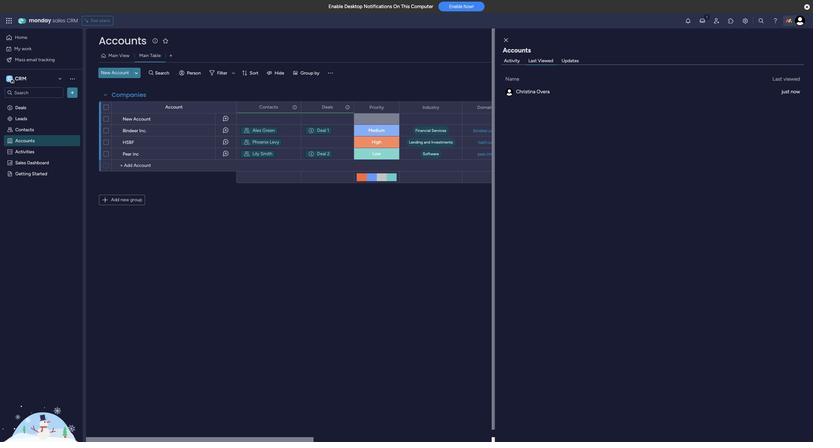 Task type: locate. For each thing, give the bounding box(es) containing it.
0 vertical spatial contacts
[[259, 104, 278, 110]]

work
[[22, 46, 32, 51]]

lottie animation element
[[0, 377, 83, 443]]

svg image inside phoenix levy element
[[244, 139, 250, 146]]

main left table
[[139, 53, 149, 58]]

0 vertical spatial new account
[[101, 70, 129, 76]]

column information image
[[292, 105, 297, 110], [345, 105, 350, 110]]

workspace options image
[[69, 76, 76, 82]]

enable for enable desktop notifications on this computer
[[329, 4, 343, 9]]

1 horizontal spatial christina overa image
[[795, 16, 806, 26]]

hsbf
[[123, 140, 134, 145]]

christina overa image down dapulse close icon
[[795, 16, 806, 26]]

accounts up activity
[[503, 46, 531, 54]]

column information image right the contacts field
[[292, 105, 297, 110]]

monday sales crm
[[29, 17, 78, 24]]

services
[[432, 129, 447, 133]]

svg image for alex green
[[244, 128, 250, 134]]

help image
[[773, 18, 779, 24]]

new account down main view button
[[101, 70, 129, 76]]

updates
[[562, 58, 579, 63]]

hide
[[275, 70, 284, 76]]

arrow down image
[[230, 69, 237, 77]]

svg image
[[244, 151, 250, 157]]

christina
[[516, 89, 536, 95]]

started
[[32, 171, 47, 177]]

contacts inside field
[[259, 104, 278, 110]]

alex green element
[[241, 127, 278, 135]]

options image down workspace options icon
[[69, 90, 76, 96]]

svg image up svg image
[[244, 139, 250, 146]]

1 vertical spatial new
[[123, 117, 132, 122]]

christina overa
[[516, 89, 550, 95]]

workspace selection element
[[6, 75, 27, 83]]

1 vertical spatial contacts
[[15, 127, 34, 132]]

new account inside button
[[101, 70, 129, 76]]

2 main from the left
[[139, 53, 149, 58]]

svg image left alex
[[244, 128, 250, 134]]

1 horizontal spatial contacts
[[259, 104, 278, 110]]

options image right the contacts field
[[292, 102, 296, 113]]

dapulse close image
[[805, 4, 810, 10]]

lily
[[253, 151, 259, 157]]

industry
[[423, 105, 439, 110]]

tracking
[[38, 57, 55, 63]]

1 horizontal spatial accounts
[[99, 33, 147, 48]]

svg image left deal 2
[[308, 151, 315, 157]]

last viewed
[[773, 76, 800, 82]]

deals
[[322, 104, 333, 110], [15, 105, 26, 110]]

contacts up the green
[[259, 104, 278, 110]]

deal for deal 2
[[317, 151, 326, 157]]

0 horizontal spatial deals
[[15, 105, 26, 110]]

0 horizontal spatial last
[[529, 58, 537, 63]]

viewed
[[538, 58, 553, 63]]

crm
[[67, 17, 78, 24], [15, 76, 26, 82]]

monday
[[29, 17, 51, 24]]

svg image inside deal 2 element
[[308, 151, 315, 157]]

person button
[[177, 68, 205, 78]]

group
[[130, 197, 142, 203]]

christina overa image
[[795, 16, 806, 26], [506, 88, 514, 96]]

svg image inside deal 1 element
[[308, 128, 315, 134]]

view
[[119, 53, 130, 58]]

1 horizontal spatial enable
[[449, 4, 463, 9]]

0 vertical spatial christina overa image
[[795, 16, 806, 26]]

Industry field
[[421, 104, 441, 111]]

1 vertical spatial crm
[[15, 76, 26, 82]]

hsbf.co link
[[477, 140, 494, 145]]

1 deal from the top
[[317, 128, 326, 133]]

public dashboard image
[[7, 160, 13, 166]]

sort
[[250, 70, 258, 76]]

see
[[91, 18, 98, 23]]

svg image
[[244, 128, 250, 134], [308, 128, 315, 134], [244, 139, 250, 146], [308, 151, 315, 157]]

leads
[[15, 116, 27, 121]]

last left viewed
[[529, 58, 537, 63]]

new account up bindeer inc.
[[123, 117, 151, 122]]

2 horizontal spatial options image
[[345, 102, 349, 113]]

0 horizontal spatial account
[[112, 70, 129, 76]]

phoenix
[[253, 140, 269, 145]]

column information image right deals field
[[345, 105, 350, 110]]

0 vertical spatial account
[[112, 70, 129, 76]]

0 vertical spatial last
[[529, 58, 537, 63]]

0 horizontal spatial column information image
[[292, 105, 297, 110]]

2 vertical spatial account
[[133, 117, 151, 122]]

enable for enable now!
[[449, 4, 463, 9]]

1 horizontal spatial column information image
[[345, 105, 350, 110]]

enable now! button
[[439, 2, 485, 11]]

workspace image
[[6, 75, 13, 82]]

1 horizontal spatial deals
[[322, 104, 333, 110]]

contacts down the leads
[[15, 127, 34, 132]]

deal inside deal 1 element
[[317, 128, 326, 133]]

new
[[101, 70, 110, 76], [123, 117, 132, 122]]

contacts
[[259, 104, 278, 110], [15, 127, 34, 132]]

2 horizontal spatial accounts
[[503, 46, 531, 54]]

enable inside button
[[449, 4, 463, 9]]

lily smith element
[[241, 150, 275, 158]]

add new group button
[[99, 195, 145, 206]]

1 horizontal spatial main
[[139, 53, 149, 58]]

Companies field
[[110, 91, 148, 99]]

financial services
[[416, 129, 447, 133]]

last for last viewed
[[529, 58, 537, 63]]

enable
[[329, 4, 343, 9], [449, 4, 463, 9]]

deal for deal 1
[[317, 128, 326, 133]]

main view
[[108, 53, 130, 58]]

group
[[301, 70, 313, 76]]

Domain field
[[476, 104, 495, 111]]

1 column information image from the left
[[292, 105, 297, 110]]

0 horizontal spatial enable
[[329, 4, 343, 9]]

list box containing deals
[[0, 101, 83, 267]]

1 vertical spatial last
[[773, 76, 783, 82]]

last
[[529, 58, 537, 63], [773, 76, 783, 82]]

0 horizontal spatial accounts
[[15, 138, 35, 144]]

overa
[[537, 89, 550, 95]]

accounts up activities
[[15, 138, 35, 144]]

and
[[424, 140, 431, 145]]

emails settings image
[[742, 18, 749, 24]]

0 horizontal spatial new
[[101, 70, 110, 76]]

1 main from the left
[[108, 53, 118, 58]]

close image
[[504, 38, 508, 43]]

deal left "2"
[[317, 151, 326, 157]]

sales dashboard
[[15, 160, 49, 166]]

see plans button
[[82, 16, 113, 26]]

options image right deals field
[[345, 102, 349, 113]]

just now
[[782, 89, 800, 95]]

enable left desktop
[[329, 4, 343, 9]]

Search in workspace field
[[14, 89, 54, 97]]

0 horizontal spatial main
[[108, 53, 118, 58]]

accounts
[[99, 33, 147, 48], [503, 46, 531, 54], [15, 138, 35, 144]]

2
[[327, 151, 330, 157]]

0 horizontal spatial crm
[[15, 76, 26, 82]]

1 horizontal spatial crm
[[67, 17, 78, 24]]

main table button
[[134, 51, 166, 61]]

2 column information image from the left
[[345, 105, 350, 110]]

inc.
[[139, 128, 147, 134]]

christina overa image down name
[[506, 88, 514, 96]]

activity
[[504, 58, 520, 63]]

options image for contacts
[[292, 102, 296, 113]]

last left viewed at the top right of page
[[773, 76, 783, 82]]

options image
[[69, 90, 76, 96], [292, 102, 296, 113], [345, 102, 349, 113]]

new up bindeer
[[123, 117, 132, 122]]

deal
[[317, 128, 326, 133], [317, 151, 326, 157]]

last viewed
[[529, 58, 553, 63]]

svg image inside alex green element
[[244, 128, 250, 134]]

mass email tracking
[[15, 57, 55, 63]]

smith
[[261, 151, 273, 157]]

1 vertical spatial deal
[[317, 151, 326, 157]]

phoenix levy element
[[241, 139, 282, 146]]

account inside button
[[112, 70, 129, 76]]

inbox image
[[699, 18, 706, 24]]

enable left the now!
[[449, 4, 463, 9]]

crm right workspace icon
[[15, 76, 26, 82]]

0 vertical spatial new
[[101, 70, 110, 76]]

1 horizontal spatial options image
[[292, 102, 296, 113]]

enable now!
[[449, 4, 474, 9]]

deal left 1
[[317, 128, 326, 133]]

accounts up view
[[99, 33, 147, 48]]

option
[[0, 102, 83, 103]]

0 vertical spatial deal
[[317, 128, 326, 133]]

investments
[[431, 140, 453, 145]]

list box
[[0, 101, 83, 267]]

select product image
[[6, 18, 12, 24]]

just
[[782, 89, 790, 95]]

angle down image
[[135, 71, 138, 75]]

Contacts field
[[258, 104, 280, 111]]

person
[[187, 70, 201, 76]]

priority
[[370, 105, 384, 110]]

sales
[[52, 17, 65, 24]]

main left view
[[108, 53, 118, 58]]

new account button
[[98, 68, 132, 78]]

computer
[[411, 4, 433, 9]]

last for last viewed
[[773, 76, 783, 82]]

plans
[[100, 18, 110, 23]]

2 horizontal spatial account
[[165, 105, 183, 110]]

lottie animation image
[[0, 377, 83, 443]]

deal inside deal 2 element
[[317, 151, 326, 157]]

1 image
[[704, 13, 710, 21]]

levy
[[270, 140, 279, 145]]

new
[[121, 197, 129, 203]]

bindeer inc.
[[123, 128, 147, 134]]

deals up 1
[[322, 104, 333, 110]]

1 horizontal spatial last
[[773, 76, 783, 82]]

2 deal from the top
[[317, 151, 326, 157]]

new down main view button
[[101, 70, 110, 76]]

deals up the leads
[[15, 105, 26, 110]]

svg image left deal 1
[[308, 128, 315, 134]]

Search field
[[154, 69, 173, 78]]

0 horizontal spatial christina overa image
[[506, 88, 514, 96]]

activities
[[15, 149, 34, 155]]

crm right sales
[[67, 17, 78, 24]]

pear inc
[[123, 152, 139, 157]]

1 horizontal spatial new
[[123, 117, 132, 122]]

deals inside field
[[322, 104, 333, 110]]

companies
[[112, 91, 146, 99]]

my work button
[[4, 44, 70, 54]]

main for main table
[[139, 53, 149, 58]]



Task type: describe. For each thing, give the bounding box(es) containing it.
apps image
[[728, 18, 735, 24]]

financial
[[416, 129, 431, 133]]

home
[[15, 35, 27, 40]]

low
[[373, 151, 381, 157]]

phoenix levy
[[253, 140, 279, 145]]

getting started
[[15, 171, 47, 177]]

options image
[[390, 102, 395, 113]]

group by
[[301, 70, 320, 76]]

Accounts field
[[97, 33, 148, 48]]

mass
[[15, 57, 25, 63]]

Priority field
[[368, 104, 386, 111]]

inc
[[133, 152, 139, 157]]

alex
[[253, 128, 261, 133]]

hide button
[[264, 68, 288, 78]]

Deals field
[[320, 104, 335, 111]]

deal 1 element
[[305, 127, 332, 135]]

column information image for contacts
[[292, 105, 297, 110]]

mass email tracking button
[[4, 55, 70, 65]]

table
[[150, 53, 161, 58]]

column information image for deals
[[345, 105, 350, 110]]

public board image
[[7, 171, 13, 177]]

sales
[[15, 160, 26, 166]]

filter button
[[207, 68, 237, 78]]

medium
[[369, 128, 385, 133]]

1
[[327, 128, 329, 133]]

enable desktop notifications on this computer
[[329, 4, 433, 9]]

svg image for phoenix levy
[[244, 139, 250, 146]]

bindeer.com
[[474, 128, 497, 133]]

pear
[[123, 152, 132, 157]]

options image for deals
[[345, 102, 349, 113]]

1 vertical spatial new account
[[123, 117, 151, 122]]

desktop
[[345, 4, 363, 9]]

add to favorites image
[[162, 38, 169, 44]]

high
[[372, 140, 382, 145]]

dashboard
[[27, 160, 49, 166]]

v2 search image
[[149, 69, 154, 77]]

0 horizontal spatial contacts
[[15, 127, 34, 132]]

show board description image
[[151, 38, 159, 44]]

by
[[315, 70, 320, 76]]

pear.inc link
[[477, 152, 494, 157]]

deal 2 element
[[305, 150, 333, 158]]

name
[[506, 76, 520, 82]]

now
[[791, 89, 800, 95]]

lending and investments
[[409, 140, 453, 145]]

see plans
[[91, 18, 110, 23]]

alex green
[[253, 128, 275, 133]]

deal 1
[[317, 128, 329, 133]]

filter
[[217, 70, 227, 76]]

domain
[[478, 105, 493, 110]]

this
[[401, 4, 410, 9]]

svg image for deal 2
[[308, 151, 315, 157]]

1 vertical spatial account
[[165, 105, 183, 110]]

crm inside workspace selection element
[[15, 76, 26, 82]]

c
[[8, 76, 11, 82]]

lending
[[409, 140, 423, 145]]

add
[[111, 197, 119, 203]]

hsbf.co
[[478, 140, 492, 145]]

getting
[[15, 171, 31, 177]]

new inside button
[[101, 70, 110, 76]]

main table
[[139, 53, 161, 58]]

svg image for deal 1
[[308, 128, 315, 134]]

now!
[[464, 4, 474, 9]]

lily smith
[[253, 151, 273, 157]]

group by button
[[290, 68, 323, 78]]

email
[[26, 57, 37, 63]]

main view button
[[98, 51, 134, 61]]

1 horizontal spatial account
[[133, 117, 151, 122]]

green
[[262, 128, 275, 133]]

notifications image
[[685, 18, 692, 24]]

notifications
[[364, 4, 392, 9]]

invite members image
[[714, 18, 720, 24]]

0 vertical spatial crm
[[67, 17, 78, 24]]

0 horizontal spatial options image
[[69, 90, 76, 96]]

deal 2
[[317, 151, 330, 157]]

bindeer
[[123, 128, 138, 134]]

home button
[[4, 32, 70, 43]]

main for main view
[[108, 53, 118, 58]]

on
[[393, 4, 400, 9]]

add new group
[[111, 197, 142, 203]]

my work
[[14, 46, 32, 51]]

pear.inc
[[478, 152, 493, 157]]

menu image
[[327, 70, 334, 76]]

+ Add Account text field
[[115, 162, 168, 170]]

bindeer.com link
[[472, 128, 498, 133]]

software
[[423, 152, 439, 157]]

viewed
[[784, 76, 800, 82]]

1 vertical spatial christina overa image
[[506, 88, 514, 96]]

search everything image
[[758, 18, 765, 24]]

sort button
[[239, 68, 262, 78]]

my
[[14, 46, 21, 51]]

add view image
[[170, 53, 172, 58]]



Task type: vqa. For each thing, say whether or not it's contained in the screenshot.
"phone" to the left
no



